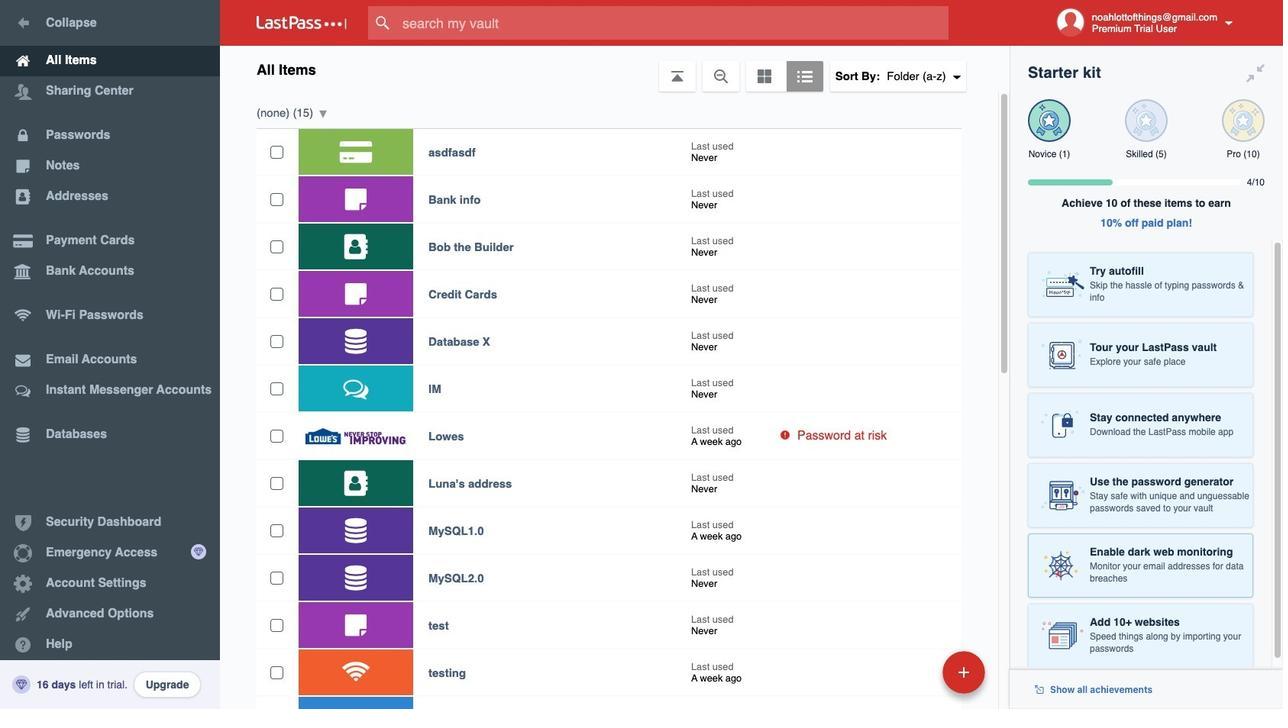 Task type: describe. For each thing, give the bounding box(es) containing it.
lastpass image
[[257, 16, 347, 30]]

new item navigation
[[838, 647, 995, 710]]

Search search field
[[368, 6, 979, 40]]

search my vault text field
[[368, 6, 979, 40]]

main navigation navigation
[[0, 0, 220, 710]]



Task type: locate. For each thing, give the bounding box(es) containing it.
new item element
[[838, 651, 991, 694]]

vault options navigation
[[220, 46, 1010, 92]]



